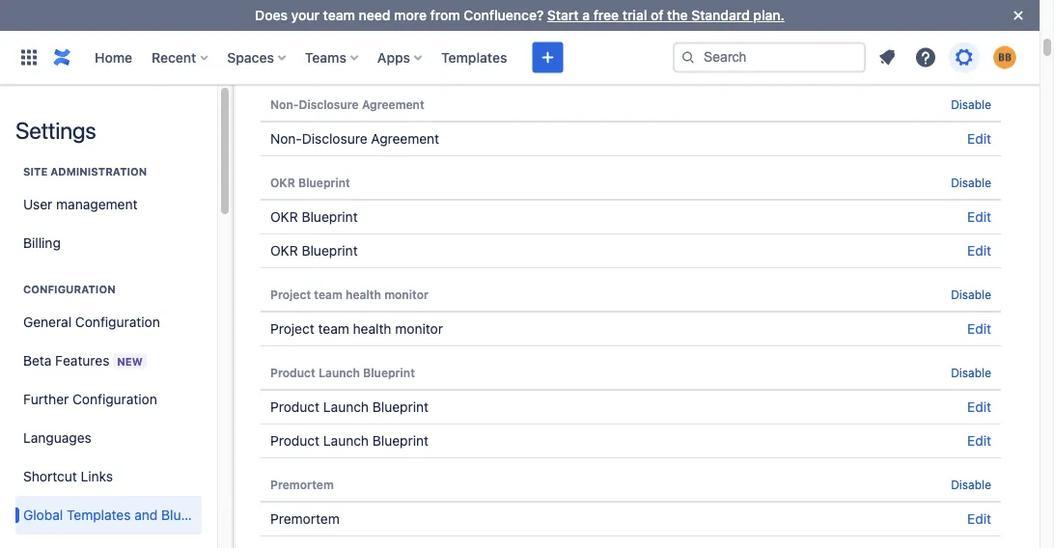 Task type: vqa. For each thing, say whether or not it's contained in the screenshot.


Task type: locate. For each thing, give the bounding box(es) containing it.
disable link for team homepage
[[951, 19, 991, 33]]

team up "spaces" popup button
[[270, 19, 301, 33]]

team homepage up teams on the left
[[270, 19, 364, 33]]

1 vertical spatial non-disclosure agreement
[[270, 131, 439, 147]]

2 edit from the top
[[967, 131, 991, 147]]

2 okr from the top
[[270, 209, 298, 225]]

2 team homepage from the top
[[270, 53, 373, 69]]

agreement for disable
[[362, 97, 424, 111]]

1 project team health monitor from the top
[[270, 288, 429, 301]]

billing link
[[15, 224, 202, 263]]

4 disable link from the top
[[951, 288, 991, 301]]

2 vertical spatial team
[[318, 321, 349, 337]]

blueprints
[[161, 507, 224, 523]]

product launch blueprint
[[270, 366, 415, 379], [270, 399, 429, 415], [270, 433, 429, 449]]

2 non-disclosure agreement from the top
[[270, 131, 439, 147]]

2 vertical spatial configuration
[[72, 391, 157, 407]]

agreement down "apps"
[[362, 97, 424, 111]]

new
[[117, 355, 143, 368]]

disclosure
[[299, 97, 359, 111], [302, 131, 367, 147]]

user management
[[23, 196, 137, 212]]

okr for 3rd edit link from the top
[[270, 209, 298, 225]]

1 non- from the top
[[270, 97, 299, 111]]

1 vertical spatial templates
[[67, 507, 131, 523]]

2 project from the top
[[270, 321, 314, 337]]

team for disable
[[270, 19, 301, 33]]

2 vertical spatial product launch blueprint
[[270, 433, 429, 449]]

billing
[[23, 235, 61, 251]]

0 vertical spatial project
[[270, 288, 311, 301]]

7 edit from the top
[[967, 433, 991, 449]]

0 vertical spatial product launch blueprint
[[270, 366, 415, 379]]

1 vertical spatial okr
[[270, 209, 298, 225]]

project team health monitor
[[270, 288, 429, 301], [270, 321, 443, 337]]

banner
[[0, 30, 1040, 85]]

project
[[270, 288, 311, 301], [270, 321, 314, 337]]

edit for okr blueprint
[[967, 243, 991, 259]]

0 vertical spatial health
[[346, 288, 381, 301]]

free
[[593, 7, 619, 23]]

premortem
[[270, 478, 334, 491], [270, 511, 340, 527]]

0 vertical spatial team homepage
[[270, 19, 364, 33]]

team for edit
[[270, 53, 304, 69]]

confluence image
[[50, 46, 73, 69]]

templates
[[441, 49, 507, 65], [67, 507, 131, 523]]

administration
[[50, 166, 147, 178]]

1 vertical spatial launch
[[323, 399, 369, 415]]

edit link
[[967, 53, 991, 69], [967, 131, 991, 147], [967, 209, 991, 225], [967, 243, 991, 259], [967, 321, 991, 337], [967, 399, 991, 415], [967, 433, 991, 449], [967, 511, 991, 527]]

0 vertical spatial team
[[323, 7, 355, 23]]

1 edit link from the top
[[967, 53, 991, 69]]

2 okr blueprint from the top
[[270, 209, 358, 225]]

1 vertical spatial agreement
[[371, 131, 439, 147]]

0 vertical spatial launch
[[319, 366, 360, 379]]

your
[[291, 7, 320, 23]]

configuration
[[23, 283, 115, 296], [75, 314, 160, 330], [72, 391, 157, 407]]

disable link for project team health monitor
[[951, 288, 991, 301]]

apps button
[[372, 42, 430, 73]]

non- for disable
[[270, 97, 299, 111]]

1 team from the top
[[270, 19, 301, 33]]

3 product launch blueprint from the top
[[270, 433, 429, 449]]

edit for non-disclosure agreement
[[967, 131, 991, 147]]

configuration up general
[[23, 283, 115, 296]]

0 vertical spatial team
[[270, 19, 301, 33]]

2 product from the top
[[270, 399, 320, 415]]

need
[[359, 7, 390, 23]]

okr
[[270, 176, 295, 189], [270, 209, 298, 225], [270, 243, 298, 259]]

0 vertical spatial agreement
[[362, 97, 424, 111]]

6 disable link from the top
[[951, 478, 991, 491]]

team homepage down your
[[270, 53, 373, 69]]

disable
[[951, 19, 991, 33], [951, 97, 991, 111], [951, 176, 991, 189], [951, 288, 991, 301], [951, 366, 991, 379], [951, 478, 991, 491]]

1 vertical spatial product
[[270, 399, 320, 415]]

2 vertical spatial launch
[[323, 433, 369, 449]]

1 premortem from the top
[[270, 478, 334, 491]]

1 vertical spatial non-
[[270, 131, 302, 147]]

confluence?
[[464, 7, 544, 23]]

project for edit
[[270, 321, 314, 337]]

global templates and blueprints link
[[15, 496, 224, 535]]

site administration
[[23, 166, 147, 178]]

project team health monitor for edit
[[270, 321, 443, 337]]

team homepage
[[270, 19, 364, 33], [270, 53, 373, 69]]

disable link for premortem
[[951, 478, 991, 491]]

health
[[346, 288, 381, 301], [353, 321, 391, 337]]

a
[[582, 7, 590, 23]]

0 vertical spatial project team health monitor
[[270, 288, 429, 301]]

1 project from the top
[[270, 288, 311, 301]]

home
[[95, 49, 132, 65]]

home link
[[89, 42, 138, 73]]

team for disable
[[314, 288, 343, 301]]

3 okr from the top
[[270, 243, 298, 259]]

shortcut links
[[23, 469, 113, 485]]

configuration for general
[[75, 314, 160, 330]]

0 vertical spatial non-disclosure agreement
[[270, 97, 424, 111]]

does
[[255, 7, 288, 23]]

0 vertical spatial okr blueprint
[[270, 176, 350, 189]]

templates down from at the left top of page
[[441, 49, 507, 65]]

templates inside configuration group
[[67, 507, 131, 523]]

homepage up teams popup button
[[304, 19, 364, 33]]

7 edit link from the top
[[967, 433, 991, 449]]

homepage
[[304, 19, 364, 33], [308, 53, 373, 69]]

4 edit link from the top
[[967, 243, 991, 259]]

non-
[[270, 97, 299, 111], [270, 131, 302, 147]]

3 product from the top
[[270, 433, 320, 449]]

disable link
[[951, 19, 991, 33], [951, 97, 991, 111], [951, 176, 991, 189], [951, 288, 991, 301], [951, 366, 991, 379], [951, 478, 991, 491]]

more
[[394, 7, 427, 23]]

0 vertical spatial non-
[[270, 97, 299, 111]]

recent button
[[146, 42, 216, 73]]

8 edit link from the top
[[967, 511, 991, 527]]

product launch blueprint for 3rd edit link from the bottom of the page
[[270, 399, 429, 415]]

team
[[323, 7, 355, 23], [314, 288, 343, 301], [318, 321, 349, 337]]

0 vertical spatial okr
[[270, 176, 295, 189]]

agreement
[[362, 97, 424, 111], [371, 131, 439, 147]]

1 vertical spatial okr blueprint
[[270, 209, 358, 225]]

2 vertical spatial okr
[[270, 243, 298, 259]]

non-disclosure agreement for disable
[[270, 97, 424, 111]]

5 edit link from the top
[[967, 321, 991, 337]]

further configuration link
[[15, 380, 202, 419]]

2 vertical spatial okr blueprint
[[270, 243, 358, 259]]

launch
[[319, 366, 360, 379], [323, 399, 369, 415], [323, 433, 369, 449]]

2 non- from the top
[[270, 131, 302, 147]]

4 disable from the top
[[951, 288, 991, 301]]

edit link for product launch blueprint
[[967, 433, 991, 449]]

0 vertical spatial product
[[270, 366, 315, 379]]

1 vertical spatial health
[[353, 321, 391, 337]]

2 vertical spatial product
[[270, 433, 320, 449]]

2 disable from the top
[[951, 97, 991, 111]]

0 vertical spatial monitor
[[384, 288, 429, 301]]

0 vertical spatial configuration
[[23, 283, 115, 296]]

disable for non-disclosure agreement
[[951, 97, 991, 111]]

0 vertical spatial disclosure
[[299, 97, 359, 111]]

2 edit link from the top
[[967, 131, 991, 147]]

1 disable from the top
[[951, 19, 991, 33]]

1 vertical spatial team homepage
[[270, 53, 373, 69]]

1 vertical spatial homepage
[[308, 53, 373, 69]]

1 vertical spatial monitor
[[395, 321, 443, 337]]

2 disable link from the top
[[951, 97, 991, 111]]

configuration up the new
[[75, 314, 160, 330]]

edit link for project team health monitor
[[967, 321, 991, 337]]

1 vertical spatial team
[[314, 288, 343, 301]]

templates link
[[435, 42, 513, 73]]

site administration group
[[15, 145, 202, 268]]

notification icon image
[[876, 46, 899, 69]]

okr blueprint
[[270, 176, 350, 189], [270, 209, 358, 225], [270, 243, 358, 259]]

agreement down apps 'popup button'
[[371, 131, 439, 147]]

1 vertical spatial team
[[270, 53, 304, 69]]

2 premortem from the top
[[270, 511, 340, 527]]

okr blueprint for edit link associated with okr blueprint
[[270, 243, 358, 259]]

create content image
[[536, 46, 559, 69]]

1 vertical spatial project team health monitor
[[270, 321, 443, 337]]

3 okr blueprint from the top
[[270, 243, 358, 259]]

1 team homepage from the top
[[270, 19, 364, 33]]

0 horizontal spatial templates
[[67, 507, 131, 523]]

8 edit from the top
[[967, 511, 991, 527]]

settings icon image
[[953, 46, 976, 69]]

2 product launch blueprint from the top
[[270, 399, 429, 415]]

blueprint
[[298, 176, 350, 189], [302, 209, 358, 225], [302, 243, 358, 259], [363, 366, 415, 379], [372, 399, 429, 415], [372, 433, 429, 449]]

team
[[270, 19, 301, 33], [270, 53, 304, 69]]

1 non-disclosure agreement from the top
[[270, 97, 424, 111]]

configuration group
[[15, 263, 224, 548]]

help icon image
[[914, 46, 937, 69]]

homepage left "apps"
[[308, 53, 373, 69]]

2 project team health monitor from the top
[[270, 321, 443, 337]]

1 edit from the top
[[967, 53, 991, 69]]

disclosure for disable
[[299, 97, 359, 111]]

6 disable from the top
[[951, 478, 991, 491]]

templates down links
[[67, 507, 131, 523]]

0 vertical spatial homepage
[[304, 19, 364, 33]]

from
[[430, 7, 460, 23]]

1 vertical spatial premortem
[[270, 511, 340, 527]]

5 disable link from the top
[[951, 366, 991, 379]]

configuration for further
[[72, 391, 157, 407]]

team homepage for edit
[[270, 53, 373, 69]]

1 horizontal spatial templates
[[441, 49, 507, 65]]

0 vertical spatial templates
[[441, 49, 507, 65]]

languages link
[[15, 419, 202, 458]]

1 disable link from the top
[[951, 19, 991, 33]]

6 edit from the top
[[967, 399, 991, 415]]

1 vertical spatial project
[[270, 321, 314, 337]]

product
[[270, 366, 315, 379], [270, 399, 320, 415], [270, 433, 320, 449]]

0 vertical spatial premortem
[[270, 478, 334, 491]]

edit link for premortem
[[967, 511, 991, 527]]

1 vertical spatial product launch blueprint
[[270, 399, 429, 415]]

project team health monitor for disable
[[270, 288, 429, 301]]

4 edit from the top
[[967, 243, 991, 259]]

1 vertical spatial configuration
[[75, 314, 160, 330]]

2 team from the top
[[270, 53, 304, 69]]

languages
[[23, 430, 91, 446]]

search image
[[681, 50, 696, 65]]

standard
[[691, 7, 750, 23]]

site
[[23, 166, 48, 178]]

non-disclosure agreement
[[270, 97, 424, 111], [270, 131, 439, 147]]

5 edit from the top
[[967, 321, 991, 337]]

1 vertical spatial disclosure
[[302, 131, 367, 147]]

edit
[[967, 53, 991, 69], [967, 131, 991, 147], [967, 209, 991, 225], [967, 243, 991, 259], [967, 321, 991, 337], [967, 399, 991, 415], [967, 433, 991, 449], [967, 511, 991, 527]]

disclosure for edit
[[302, 131, 367, 147]]

project for disable
[[270, 288, 311, 301]]

beta
[[23, 352, 52, 368]]

monitor
[[384, 288, 429, 301], [395, 321, 443, 337]]

team left teams on the left
[[270, 53, 304, 69]]

configuration up languages link
[[72, 391, 157, 407]]



Task type: describe. For each thing, give the bounding box(es) containing it.
start a free trial of the standard plan. link
[[547, 7, 785, 23]]

launch for product launch blueprint's edit link
[[323, 433, 369, 449]]

does your team need more from confluence? start a free trial of the standard plan.
[[255, 7, 785, 23]]

trial
[[622, 7, 647, 23]]

disable for team homepage
[[951, 19, 991, 33]]

and
[[134, 507, 158, 523]]

teams button
[[299, 42, 366, 73]]

general
[[23, 314, 72, 330]]

agreement for edit
[[371, 131, 439, 147]]

edit link for non-disclosure agreement
[[967, 131, 991, 147]]

homepage for disable
[[304, 19, 364, 33]]

beta features new
[[23, 352, 143, 368]]

spaces button
[[221, 42, 293, 73]]

collapse sidebar image
[[210, 95, 253, 133]]

homepage for edit
[[308, 53, 373, 69]]

launch for 3rd edit link from the bottom of the page
[[323, 399, 369, 415]]

health for disable
[[346, 288, 381, 301]]

close image
[[1007, 4, 1030, 27]]

premortem for edit
[[270, 511, 340, 527]]

user
[[23, 196, 52, 212]]

global templates and blueprints
[[23, 507, 224, 523]]

edit for team homepage
[[967, 53, 991, 69]]

Search field
[[673, 42, 866, 73]]

banner containing home
[[0, 30, 1040, 85]]

monitor for edit
[[395, 321, 443, 337]]

non- for edit
[[270, 131, 302, 147]]

product for 3rd edit link from the bottom of the page
[[270, 399, 320, 415]]

okr blueprint for 3rd edit link from the top
[[270, 209, 358, 225]]

product launch blueprint for product launch blueprint's edit link
[[270, 433, 429, 449]]

okr for edit link associated with okr blueprint
[[270, 243, 298, 259]]

of
[[651, 7, 664, 23]]

global element
[[12, 30, 673, 84]]

general configuration
[[23, 314, 160, 330]]

edit link for team homepage
[[967, 53, 991, 69]]

1 product launch blueprint from the top
[[270, 366, 415, 379]]

product for product launch blueprint's edit link
[[270, 433, 320, 449]]

start
[[547, 7, 579, 23]]

settings
[[15, 117, 96, 144]]

appswitcher icon image
[[17, 46, 41, 69]]

recent
[[152, 49, 196, 65]]

user management link
[[15, 185, 202, 224]]

further
[[23, 391, 69, 407]]

premortem for disable
[[270, 478, 334, 491]]

apps
[[377, 49, 410, 65]]

shortcut
[[23, 469, 77, 485]]

edit for project team health monitor
[[967, 321, 991, 337]]

1 okr from the top
[[270, 176, 295, 189]]

plan.
[[753, 7, 785, 23]]

1 okr blueprint from the top
[[270, 176, 350, 189]]

features
[[55, 352, 110, 368]]

edit for product launch blueprint
[[967, 433, 991, 449]]

monitor for disable
[[384, 288, 429, 301]]

links
[[81, 469, 113, 485]]

the
[[667, 7, 688, 23]]

teams
[[305, 49, 346, 65]]

3 edit link from the top
[[967, 209, 991, 225]]

spaces
[[227, 49, 274, 65]]

3 disable link from the top
[[951, 176, 991, 189]]

global
[[23, 507, 63, 523]]

edit for premortem
[[967, 511, 991, 527]]

disable for premortem
[[951, 478, 991, 491]]

your profile and preferences image
[[993, 46, 1016, 69]]

6 edit link from the top
[[967, 399, 991, 415]]

general configuration link
[[15, 303, 202, 342]]

health for edit
[[353, 321, 391, 337]]

non-disclosure agreement for edit
[[270, 131, 439, 147]]

3 disable from the top
[[951, 176, 991, 189]]

team for edit
[[318, 321, 349, 337]]

templates inside global element
[[441, 49, 507, 65]]

further configuration
[[23, 391, 157, 407]]

team homepage for disable
[[270, 19, 364, 33]]

edit link for okr blueprint
[[967, 243, 991, 259]]

disable link for non-disclosure agreement
[[951, 97, 991, 111]]

shortcut links link
[[15, 458, 202, 496]]

confluence image
[[50, 46, 73, 69]]

5 disable from the top
[[951, 366, 991, 379]]

management
[[56, 196, 137, 212]]

3 edit from the top
[[967, 209, 991, 225]]

1 product from the top
[[270, 366, 315, 379]]

disable for project team health monitor
[[951, 288, 991, 301]]



